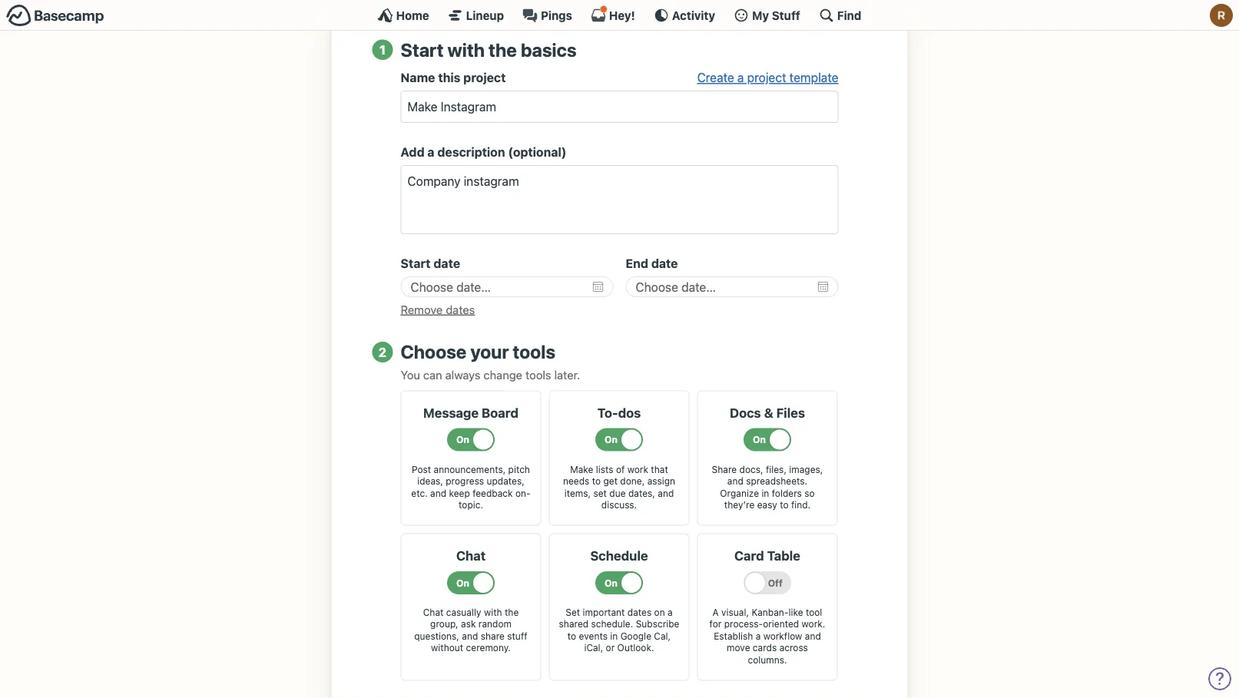 Task type: vqa. For each thing, say whether or not it's contained in the screenshot.
files,
yes



Task type: describe. For each thing, give the bounding box(es) containing it.
oriented
[[763, 619, 799, 630]]

Add a description (optional) text field
[[401, 165, 839, 234]]

assign
[[647, 476, 675, 487]]

share docs, files, images, and spreadsheets. organize in folders so they're easy to find.
[[712, 464, 823, 511]]

cal,
[[654, 631, 671, 642]]

set important dates on a shared schedule. subscribe to events in google cal, ical, or outlook.
[[559, 607, 679, 654]]

docs,
[[739, 464, 763, 475]]

get
[[603, 476, 618, 487]]

kanban-
[[752, 607, 789, 618]]

project for a
[[747, 70, 786, 85]]

0 vertical spatial the
[[489, 39, 517, 60]]

progress
[[446, 476, 484, 487]]

group,
[[430, 619, 458, 630]]

a inside the a visual, kanban-like tool for process-oriented work. establish a workflow and move cards across columns.
[[756, 631, 761, 642]]

needs
[[563, 476, 590, 487]]

of
[[616, 464, 625, 475]]

dates inside set important dates on a shared schedule. subscribe to events in google cal, ical, or outlook.
[[627, 607, 652, 618]]

my
[[752, 8, 769, 22]]

chat casually with the group, ask random questions, and share stuff without ceremony.
[[414, 607, 528, 654]]

0 vertical spatial with
[[448, 39, 485, 60]]

choose date… field for end date
[[626, 277, 839, 297]]

ical,
[[584, 643, 603, 654]]

stuff
[[772, 8, 800, 22]]

to inside set important dates on a shared schedule. subscribe to events in google cal, ical, or outlook.
[[568, 631, 576, 642]]

move
[[727, 643, 750, 654]]

message
[[423, 405, 479, 420]]

start with the basics
[[401, 39, 577, 60]]

home
[[396, 8, 429, 22]]

later.
[[554, 368, 580, 381]]

can
[[423, 368, 442, 381]]

add a description (optional)
[[401, 145, 567, 160]]

lists
[[596, 464, 613, 475]]

message board
[[423, 405, 519, 420]]

they're
[[724, 500, 755, 511]]

remove dates link
[[401, 303, 475, 316]]

share
[[712, 464, 737, 475]]

add
[[401, 145, 425, 160]]

to-
[[598, 405, 618, 420]]

choose date… field for start date
[[401, 277, 613, 297]]

google
[[620, 631, 651, 642]]

workflow
[[763, 631, 802, 642]]

pings button
[[522, 8, 572, 23]]

make
[[570, 464, 593, 475]]

tool
[[806, 607, 822, 618]]

switch accounts image
[[6, 4, 104, 28]]

pings
[[541, 8, 572, 22]]

name this project
[[401, 70, 506, 85]]

find
[[837, 8, 862, 22]]

date for start date
[[434, 256, 460, 271]]

items,
[[564, 488, 591, 499]]

outlook.
[[617, 643, 654, 654]]

choose your tools
[[401, 341, 555, 363]]

home link
[[378, 8, 429, 23]]

to inside make lists of work that needs to get done, assign items, set due dates, and discuss.
[[592, 476, 601, 487]]

docs
[[730, 405, 761, 420]]

in inside set important dates on a shared schedule. subscribe to events in google cal, ical, or outlook.
[[610, 631, 618, 642]]

&
[[764, 405, 773, 420]]

images,
[[789, 464, 823, 475]]

create a project template
[[697, 70, 839, 85]]

chat for chat
[[456, 548, 486, 563]]

work
[[627, 464, 648, 475]]

create
[[697, 70, 734, 85]]

1 vertical spatial tools
[[526, 368, 551, 381]]

schedule
[[590, 548, 648, 563]]

and inside the a visual, kanban-like tool for process-oriented work. establish a workflow and move cards across columns.
[[805, 631, 821, 642]]

lineup
[[466, 8, 504, 22]]

and inside chat casually with the group, ask random questions, and share stuff without ceremony.
[[462, 631, 478, 642]]

start date
[[401, 256, 460, 271]]

that
[[651, 464, 668, 475]]

to-dos
[[598, 405, 641, 420]]

updates,
[[487, 476, 525, 487]]

due
[[609, 488, 626, 499]]

for
[[710, 619, 722, 630]]

feedback
[[473, 488, 513, 499]]

activity link
[[654, 8, 715, 23]]

pitch
[[508, 464, 530, 475]]

end
[[626, 256, 648, 271]]

spreadsheets.
[[746, 476, 808, 487]]

table
[[767, 548, 801, 563]]

basics
[[521, 39, 577, 60]]

with inside chat casually with the group, ask random questions, and share stuff without ceremony.
[[484, 607, 502, 618]]

organize
[[720, 488, 759, 499]]

a inside set important dates on a shared schedule. subscribe to events in google cal, ical, or outlook.
[[668, 607, 673, 618]]

card
[[734, 548, 764, 563]]

without
[[431, 643, 463, 654]]



Task type: locate. For each thing, give the bounding box(es) containing it.
post announcements, pitch ideas, progress updates, etc. and keep feedback on- topic.
[[411, 464, 531, 511]]

1 horizontal spatial chat
[[456, 548, 486, 563]]

activity
[[672, 8, 715, 22]]

0 vertical spatial chat
[[456, 548, 486, 563]]

date
[[434, 256, 460, 271], [651, 256, 678, 271]]

1 vertical spatial to
[[780, 500, 789, 511]]

1 horizontal spatial dates
[[627, 607, 652, 618]]

keep
[[449, 488, 470, 499]]

and
[[727, 476, 744, 487], [430, 488, 446, 499], [658, 488, 674, 499], [462, 631, 478, 642], [805, 631, 821, 642]]

1 horizontal spatial to
[[592, 476, 601, 487]]

find.
[[791, 500, 811, 511]]

project left template
[[747, 70, 786, 85]]

1 horizontal spatial in
[[762, 488, 769, 499]]

tools left "later."
[[526, 368, 551, 381]]

important
[[583, 607, 625, 618]]

ideas,
[[417, 476, 443, 487]]

stuff
[[507, 631, 528, 642]]

(optional)
[[508, 145, 567, 160]]

on
[[654, 607, 665, 618]]

discuss.
[[601, 500, 637, 511]]

choose
[[401, 341, 467, 363]]

date up remove dates link
[[434, 256, 460, 271]]

a right on
[[668, 607, 673, 618]]

1 start from the top
[[401, 39, 444, 60]]

and inside post announcements, pitch ideas, progress updates, etc. and keep feedback on- topic.
[[430, 488, 446, 499]]

the
[[489, 39, 517, 60], [505, 607, 519, 618]]

2 horizontal spatial to
[[780, 500, 789, 511]]

make lists of work that needs to get done, assign items, set due dates, and discuss.
[[563, 464, 675, 511]]

change
[[484, 368, 522, 381]]

ruby image
[[1210, 4, 1233, 27]]

dates left on
[[627, 607, 652, 618]]

dates
[[446, 303, 475, 316], [627, 607, 652, 618]]

1 vertical spatial the
[[505, 607, 519, 618]]

folders
[[772, 488, 802, 499]]

name
[[401, 70, 435, 85]]

columns.
[[748, 655, 787, 666]]

0 horizontal spatial chat
[[423, 607, 444, 618]]

2 vertical spatial to
[[568, 631, 576, 642]]

0 horizontal spatial to
[[568, 631, 576, 642]]

and down ask
[[462, 631, 478, 642]]

dates right remove
[[446, 303, 475, 316]]

in inside 'share docs, files, images, and spreadsheets. organize in folders so they're easy to find.'
[[762, 488, 769, 499]]

files
[[776, 405, 805, 420]]

1 project from the left
[[463, 70, 506, 85]]

start for start date
[[401, 256, 431, 271]]

and inside 'share docs, files, images, and spreadsheets. organize in folders so they're easy to find.'
[[727, 476, 744, 487]]

shared
[[559, 619, 589, 630]]

2 project from the left
[[747, 70, 786, 85]]

find button
[[819, 8, 862, 23]]

2 start from the top
[[401, 256, 431, 271]]

cards
[[753, 643, 777, 654]]

a right "create"
[[738, 70, 744, 85]]

set
[[593, 488, 607, 499]]

easy
[[757, 500, 777, 511]]

to up set
[[592, 476, 601, 487]]

2
[[379, 344, 387, 359]]

in up easy
[[762, 488, 769, 499]]

tools up change
[[513, 341, 555, 363]]

project down start with the basics
[[463, 70, 506, 85]]

post
[[412, 464, 431, 475]]

and down ideas,
[[430, 488, 446, 499]]

in down 'schedule.'
[[610, 631, 618, 642]]

project for this
[[463, 70, 506, 85]]

the down lineup
[[489, 39, 517, 60]]

1 horizontal spatial date
[[651, 256, 678, 271]]

work.
[[802, 619, 825, 630]]

remove dates
[[401, 303, 475, 316]]

1 date from the left
[[434, 256, 460, 271]]

the inside chat casually with the group, ask random questions, and share stuff without ceremony.
[[505, 607, 519, 618]]

and down work.
[[805, 631, 821, 642]]

you can always change tools later.
[[401, 368, 580, 381]]

date for end date
[[651, 256, 678, 271]]

0 horizontal spatial project
[[463, 70, 506, 85]]

tools
[[513, 341, 555, 363], [526, 368, 551, 381]]

with up 'random'
[[484, 607, 502, 618]]

a up cards
[[756, 631, 761, 642]]

board
[[482, 405, 519, 420]]

process-
[[724, 619, 763, 630]]

template
[[790, 70, 839, 85]]

like
[[789, 607, 803, 618]]

1 horizontal spatial project
[[747, 70, 786, 85]]

1
[[379, 42, 386, 57]]

0 vertical spatial dates
[[446, 303, 475, 316]]

0 vertical spatial in
[[762, 488, 769, 499]]

Name this project text field
[[401, 91, 839, 123]]

etc.
[[411, 488, 428, 499]]

chat down topic.
[[456, 548, 486, 563]]

0 vertical spatial start
[[401, 39, 444, 60]]

questions,
[[414, 631, 459, 642]]

you
[[401, 368, 420, 381]]

date right end
[[651, 256, 678, 271]]

announcements,
[[434, 464, 506, 475]]

0 horizontal spatial dates
[[446, 303, 475, 316]]

0 horizontal spatial in
[[610, 631, 618, 642]]

1 vertical spatial with
[[484, 607, 502, 618]]

hey!
[[609, 8, 635, 22]]

0 horizontal spatial date
[[434, 256, 460, 271]]

to inside 'share docs, files, images, and spreadsheets. organize in folders so they're easy to find.'
[[780, 500, 789, 511]]

main element
[[0, 0, 1239, 31]]

the up 'random'
[[505, 607, 519, 618]]

chat for chat casually with the group, ask random questions, and share stuff without ceremony.
[[423, 607, 444, 618]]

1 vertical spatial dates
[[627, 607, 652, 618]]

1 vertical spatial in
[[610, 631, 618, 642]]

to down "folders"
[[780, 500, 789, 511]]

2 choose date… field from the left
[[626, 277, 839, 297]]

0 vertical spatial tools
[[513, 341, 555, 363]]

and down assign
[[658, 488, 674, 499]]

start up name
[[401, 39, 444, 60]]

1 vertical spatial start
[[401, 256, 431, 271]]

start up remove
[[401, 256, 431, 271]]

0 vertical spatial to
[[592, 476, 601, 487]]

docs & files
[[730, 405, 805, 420]]

chat up group,
[[423, 607, 444, 618]]

start for start with the basics
[[401, 39, 444, 60]]

description
[[437, 145, 505, 160]]

1 horizontal spatial choose date… field
[[626, 277, 839, 297]]

files,
[[766, 464, 787, 475]]

with up name this project
[[448, 39, 485, 60]]

1 vertical spatial chat
[[423, 607, 444, 618]]

project
[[463, 70, 506, 85], [747, 70, 786, 85]]

remove
[[401, 303, 443, 316]]

on-
[[515, 488, 531, 499]]

hey! button
[[591, 5, 635, 23]]

chat inside chat casually with the group, ask random questions, and share stuff without ceremony.
[[423, 607, 444, 618]]

ceremony.
[[466, 643, 511, 654]]

casually
[[446, 607, 481, 618]]

0 horizontal spatial choose date… field
[[401, 277, 613, 297]]

Choose date… field
[[401, 277, 613, 297], [626, 277, 839, 297]]

a right add
[[428, 145, 435, 160]]

topic.
[[459, 500, 483, 511]]

in
[[762, 488, 769, 499], [610, 631, 618, 642]]

events
[[579, 631, 608, 642]]

2 date from the left
[[651, 256, 678, 271]]

visual,
[[721, 607, 749, 618]]

a
[[738, 70, 744, 85], [428, 145, 435, 160], [668, 607, 673, 618], [756, 631, 761, 642]]

random
[[478, 619, 512, 630]]

my stuff button
[[734, 8, 800, 23]]

across
[[779, 643, 808, 654]]

to
[[592, 476, 601, 487], [780, 500, 789, 511], [568, 631, 576, 642]]

and up organize
[[727, 476, 744, 487]]

set
[[566, 607, 580, 618]]

and inside make lists of work that needs to get done, assign items, set due dates, and discuss.
[[658, 488, 674, 499]]

chat
[[456, 548, 486, 563], [423, 607, 444, 618]]

to down shared
[[568, 631, 576, 642]]

always
[[445, 368, 481, 381]]

subscribe
[[636, 619, 679, 630]]

1 choose date… field from the left
[[401, 277, 613, 297]]

a visual, kanban-like tool for process-oriented work. establish a workflow and move cards across columns.
[[710, 607, 825, 666]]

lineup link
[[448, 8, 504, 23]]

this
[[438, 70, 461, 85]]

establish
[[714, 631, 753, 642]]

done,
[[620, 476, 645, 487]]



